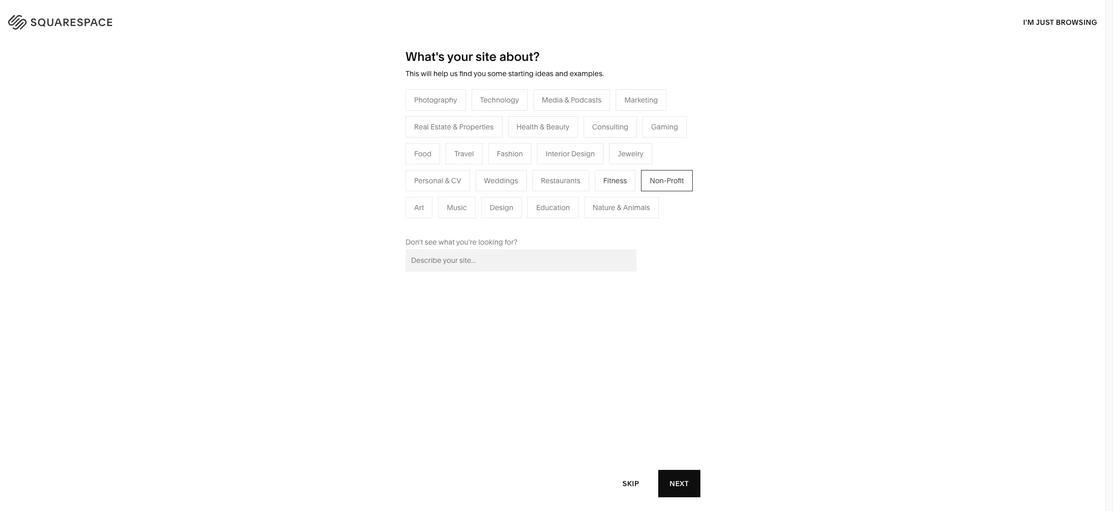 Task type: vqa. For each thing, say whether or not it's contained in the screenshot.
The I'M Just Browsing
yes



Task type: locate. For each thing, give the bounding box(es) containing it.
fitness inside option
[[604, 176, 627, 185]]

interior design
[[546, 149, 595, 158]]

0 vertical spatial properties
[[459, 122, 494, 131]]

next
[[670, 479, 689, 488]]

1 vertical spatial podcasts
[[468, 172, 498, 181]]

podcasts inside radio
[[571, 95, 602, 105]]

& up travel link
[[453, 122, 458, 131]]

what's
[[406, 49, 445, 64]]

technology
[[480, 95, 519, 105]]

1 horizontal spatial weddings
[[484, 176, 518, 185]]

& left cv
[[445, 176, 450, 185]]

starting
[[509, 69, 534, 78]]

non- right community
[[378, 187, 395, 196]]

Real Estate & Properties radio
[[406, 116, 503, 138]]

& inside the nature & animals radio
[[617, 203, 622, 212]]

some
[[488, 69, 507, 78]]

travel inside travel option
[[455, 149, 474, 158]]

& right "health"
[[540, 122, 545, 131]]

1 vertical spatial media & podcasts
[[439, 172, 498, 181]]

estate
[[431, 122, 451, 131], [455, 217, 476, 226]]

nature down fitness option
[[593, 203, 616, 212]]

& down and
[[565, 95, 569, 105]]

don't see what you're looking for?
[[406, 238, 518, 247]]

1 vertical spatial animals
[[623, 203, 650, 212]]

for?
[[505, 238, 518, 247]]

animals down fitness option
[[623, 203, 650, 212]]

nature
[[546, 156, 568, 165], [593, 203, 616, 212]]

podcasts down examples.
[[571, 95, 602, 105]]

marketing
[[625, 95, 658, 105]]

food
[[414, 149, 432, 158]]

& down fitness option
[[617, 203, 622, 212]]

0 horizontal spatial real
[[414, 122, 429, 131]]

Education radio
[[528, 197, 579, 218]]

1 vertical spatial non-
[[378, 187, 395, 196]]

podcasts
[[571, 95, 602, 105], [468, 172, 498, 181]]

community
[[331, 187, 370, 196]]

1 vertical spatial design
[[490, 203, 514, 212]]

fitness down interior
[[546, 172, 570, 181]]

nature down home
[[546, 156, 568, 165]]

Fashion radio
[[488, 143, 532, 164]]

estate up travel link
[[431, 122, 451, 131]]

fitness
[[546, 172, 570, 181], [604, 176, 627, 185]]

0 horizontal spatial podcasts
[[468, 172, 498, 181]]

animals inside the nature & animals radio
[[623, 203, 650, 212]]

Don't see what you're looking for? field
[[406, 249, 637, 272]]

0 horizontal spatial design
[[490, 203, 514, 212]]

nature & animals down fitness option
[[593, 203, 650, 212]]

profits
[[395, 187, 416, 196]]

1 horizontal spatial real
[[439, 217, 453, 226]]

nature & animals
[[546, 156, 603, 165], [593, 203, 650, 212]]

real
[[414, 122, 429, 131], [439, 217, 453, 226]]

just
[[1037, 18, 1055, 27]]

looking
[[479, 238, 503, 247]]

Consulting radio
[[584, 116, 637, 138]]

real estate & properties
[[414, 122, 494, 131], [439, 217, 518, 226]]

fitness up the nature & animals radio
[[604, 176, 627, 185]]

estate inside real estate & properties 'option'
[[431, 122, 451, 131]]

what
[[439, 238, 455, 247]]

& right home
[[568, 141, 573, 150]]

1 horizontal spatial non-
[[650, 176, 667, 185]]

properties up looking
[[484, 217, 518, 226]]

&
[[565, 95, 569, 105], [453, 122, 458, 131], [540, 122, 545, 131], [568, 141, 573, 150], [570, 156, 575, 165], [461, 172, 466, 181], [445, 176, 450, 185], [372, 187, 377, 196], [617, 203, 622, 212], [477, 217, 482, 226]]

properties
[[459, 122, 494, 131], [484, 217, 518, 226]]

0 vertical spatial real
[[414, 122, 429, 131]]

non-
[[650, 176, 667, 185], [378, 187, 395, 196]]

restaurants
[[439, 156, 478, 165], [541, 176, 581, 185]]

animals down decor on the right top
[[576, 156, 603, 165]]

nature inside radio
[[593, 203, 616, 212]]

community & non-profits
[[331, 187, 416, 196]]

1 horizontal spatial media
[[542, 95, 563, 105]]

0 vertical spatial estate
[[431, 122, 451, 131]]

1 vertical spatial properties
[[484, 217, 518, 226]]

Design radio
[[481, 197, 522, 218]]

beauty
[[547, 122, 570, 131]]

1 horizontal spatial nature
[[593, 203, 616, 212]]

don't
[[406, 238, 423, 247]]

& inside health & beauty option
[[540, 122, 545, 131]]

1 horizontal spatial animals
[[623, 203, 650, 212]]

Interior Design radio
[[537, 143, 604, 164]]

cv
[[451, 176, 461, 185]]

art
[[414, 203, 424, 212]]

events
[[439, 187, 461, 196]]

1 vertical spatial nature & animals
[[593, 203, 650, 212]]

home
[[546, 141, 566, 150]]

1 horizontal spatial design
[[572, 149, 595, 158]]

Weddings radio
[[476, 170, 527, 191]]

0 horizontal spatial weddings
[[439, 202, 473, 211]]

media & podcasts inside radio
[[542, 95, 602, 105]]

design inside the interior design option
[[572, 149, 595, 158]]

1 horizontal spatial podcasts
[[571, 95, 602, 105]]

media
[[542, 95, 563, 105], [439, 172, 460, 181]]

media & podcasts
[[542, 95, 602, 105], [439, 172, 498, 181]]

real estate & properties down weddings 'link'
[[439, 217, 518, 226]]

0 horizontal spatial nature
[[546, 156, 568, 165]]

what's your site about? this will help us find you some starting ideas and examples.
[[406, 49, 604, 78]]

degraw image
[[417, 347, 689, 511]]

log             in
[[1067, 15, 1093, 25]]

photography
[[414, 95, 457, 105]]

1 vertical spatial nature
[[593, 203, 616, 212]]

travel down real estate & properties 'option'
[[439, 141, 458, 150]]

consulting
[[592, 122, 629, 131]]

estate down weddings 'link'
[[455, 217, 476, 226]]

travel
[[439, 141, 458, 150], [455, 149, 474, 158]]

restaurants down interior
[[541, 176, 581, 185]]

media up beauty
[[542, 95, 563, 105]]

real up food radio at top left
[[414, 122, 429, 131]]

weddings up "design" option
[[484, 176, 518, 185]]

travel up media & podcasts link
[[455, 149, 474, 158]]

log
[[1067, 15, 1084, 25]]

0 vertical spatial real estate & properties
[[414, 122, 494, 131]]

design inside "design" option
[[490, 203, 514, 212]]

ideas
[[536, 69, 554, 78]]

squarespace logo image
[[20, 12, 133, 28]]

animals
[[576, 156, 603, 165], [623, 203, 650, 212]]

1 horizontal spatial restaurants
[[541, 176, 581, 185]]

you're
[[456, 238, 477, 247]]

podcasts down the restaurants link
[[468, 172, 498, 181]]

0 horizontal spatial estate
[[431, 122, 451, 131]]

weddings down events link on the top
[[439, 202, 473, 211]]

nature & animals down the home & decor link
[[546, 156, 603, 165]]

1 horizontal spatial media & podcasts
[[542, 95, 602, 105]]

restaurants down travel link
[[439, 156, 478, 165]]

Restaurants radio
[[533, 170, 589, 191]]

decor
[[574, 141, 595, 150]]

0 vertical spatial nature & animals
[[546, 156, 603, 165]]

media & podcasts down and
[[542, 95, 602, 105]]

properties up travel option at left
[[459, 122, 494, 131]]

1 vertical spatial restaurants
[[541, 176, 581, 185]]

0 vertical spatial media & podcasts
[[542, 95, 602, 105]]

personal
[[414, 176, 443, 185]]

Nature & Animals radio
[[584, 197, 659, 218]]

0 vertical spatial restaurants
[[439, 156, 478, 165]]

real estate & properties up travel link
[[414, 122, 494, 131]]

non- down jewelry radio
[[650, 176, 667, 185]]

media up 'events'
[[439, 172, 460, 181]]

0 vertical spatial design
[[572, 149, 595, 158]]

0 vertical spatial podcasts
[[571, 95, 602, 105]]

examples.
[[570, 69, 604, 78]]

events link
[[439, 187, 471, 196]]

& inside media & podcasts radio
[[565, 95, 569, 105]]

degraw element
[[417, 347, 689, 511]]

Non-Profit radio
[[642, 170, 693, 191]]

community & non-profits link
[[331, 187, 426, 196]]

0 vertical spatial media
[[542, 95, 563, 105]]

media & podcasts down the restaurants link
[[439, 172, 498, 181]]

1 vertical spatial media
[[439, 172, 460, 181]]

you
[[474, 69, 486, 78]]

0 horizontal spatial media
[[439, 172, 460, 181]]

weddings
[[484, 176, 518, 185], [439, 202, 473, 211]]

1 horizontal spatial fitness
[[604, 176, 627, 185]]

education
[[536, 203, 570, 212]]

real down music
[[439, 217, 453, 226]]

& inside personal & cv radio
[[445, 176, 450, 185]]

restaurants inside radio
[[541, 176, 581, 185]]

this
[[406, 69, 419, 78]]

Health & Beauty radio
[[508, 116, 578, 138]]

1 horizontal spatial estate
[[455, 217, 476, 226]]

personal & cv
[[414, 176, 461, 185]]

0 vertical spatial weddings
[[484, 176, 518, 185]]

0 vertical spatial non-
[[650, 176, 667, 185]]

0 horizontal spatial animals
[[576, 156, 603, 165]]

Jewelry radio
[[609, 143, 652, 164]]

design
[[572, 149, 595, 158], [490, 203, 514, 212]]

1 vertical spatial real
[[439, 217, 453, 226]]



Task type: describe. For each thing, give the bounding box(es) containing it.
restaurants link
[[439, 156, 488, 165]]

see
[[425, 238, 437, 247]]

& inside real estate & properties 'option'
[[453, 122, 458, 131]]

Technology radio
[[472, 89, 528, 111]]

i'm just browsing
[[1024, 18, 1098, 27]]

home & decor
[[546, 141, 595, 150]]

real inside 'option'
[[414, 122, 429, 131]]

music
[[447, 203, 467, 212]]

real estate & properties inside real estate & properties 'option'
[[414, 122, 494, 131]]

nature & animals inside radio
[[593, 203, 650, 212]]

find
[[460, 69, 472, 78]]

fitness link
[[546, 172, 580, 181]]

properties inside 'option'
[[459, 122, 494, 131]]

fashion
[[497, 149, 523, 158]]

Art radio
[[406, 197, 433, 218]]

& down the restaurants link
[[461, 172, 466, 181]]

about?
[[500, 49, 540, 64]]

Music radio
[[438, 197, 476, 218]]

Gaming radio
[[643, 116, 687, 138]]

in
[[1085, 15, 1093, 25]]

interior
[[546, 149, 570, 158]]

log             in link
[[1067, 15, 1093, 25]]

1 vertical spatial weddings
[[439, 202, 473, 211]]

skip
[[623, 479, 640, 488]]

home & decor link
[[546, 141, 605, 150]]

jewelry
[[618, 149, 644, 158]]

us
[[450, 69, 458, 78]]

& up looking
[[477, 217, 482, 226]]

i'm just browsing link
[[1024, 8, 1098, 36]]

browsing
[[1057, 18, 1098, 27]]

0 vertical spatial animals
[[576, 156, 603, 165]]

travel link
[[439, 141, 468, 150]]

Fitness radio
[[595, 170, 636, 191]]

0 horizontal spatial media & podcasts
[[439, 172, 498, 181]]

Photography radio
[[406, 89, 466, 111]]

weddings link
[[439, 202, 483, 211]]

will
[[421, 69, 432, 78]]

Personal & CV radio
[[406, 170, 470, 191]]

non- inside "non-profit" radio
[[650, 176, 667, 185]]

squarespace logo link
[[20, 12, 235, 28]]

0 horizontal spatial restaurants
[[439, 156, 478, 165]]

Travel radio
[[446, 143, 483, 164]]

& right community
[[372, 187, 377, 196]]

profit
[[667, 176, 684, 185]]

i'm
[[1024, 18, 1035, 27]]

0 vertical spatial nature
[[546, 156, 568, 165]]

health
[[517, 122, 538, 131]]

Marketing radio
[[616, 89, 667, 111]]

Media & Podcasts radio
[[534, 89, 611, 111]]

your
[[447, 49, 473, 64]]

skip button
[[612, 470, 651, 498]]

media & podcasts link
[[439, 172, 509, 181]]

next button
[[659, 470, 700, 498]]

health & beauty
[[517, 122, 570, 131]]

gaming
[[652, 122, 678, 131]]

nature & animals link
[[546, 156, 613, 165]]

1 vertical spatial real estate & properties
[[439, 217, 518, 226]]

and
[[556, 69, 568, 78]]

help
[[434, 69, 448, 78]]

0 horizontal spatial fitness
[[546, 172, 570, 181]]

real estate & properties link
[[439, 217, 528, 226]]

Food radio
[[406, 143, 440, 164]]

weddings inside radio
[[484, 176, 518, 185]]

non-profit
[[650, 176, 684, 185]]

site
[[476, 49, 497, 64]]

& down home & decor
[[570, 156, 575, 165]]

1 vertical spatial estate
[[455, 217, 476, 226]]

0 horizontal spatial non-
[[378, 187, 395, 196]]

media inside radio
[[542, 95, 563, 105]]



